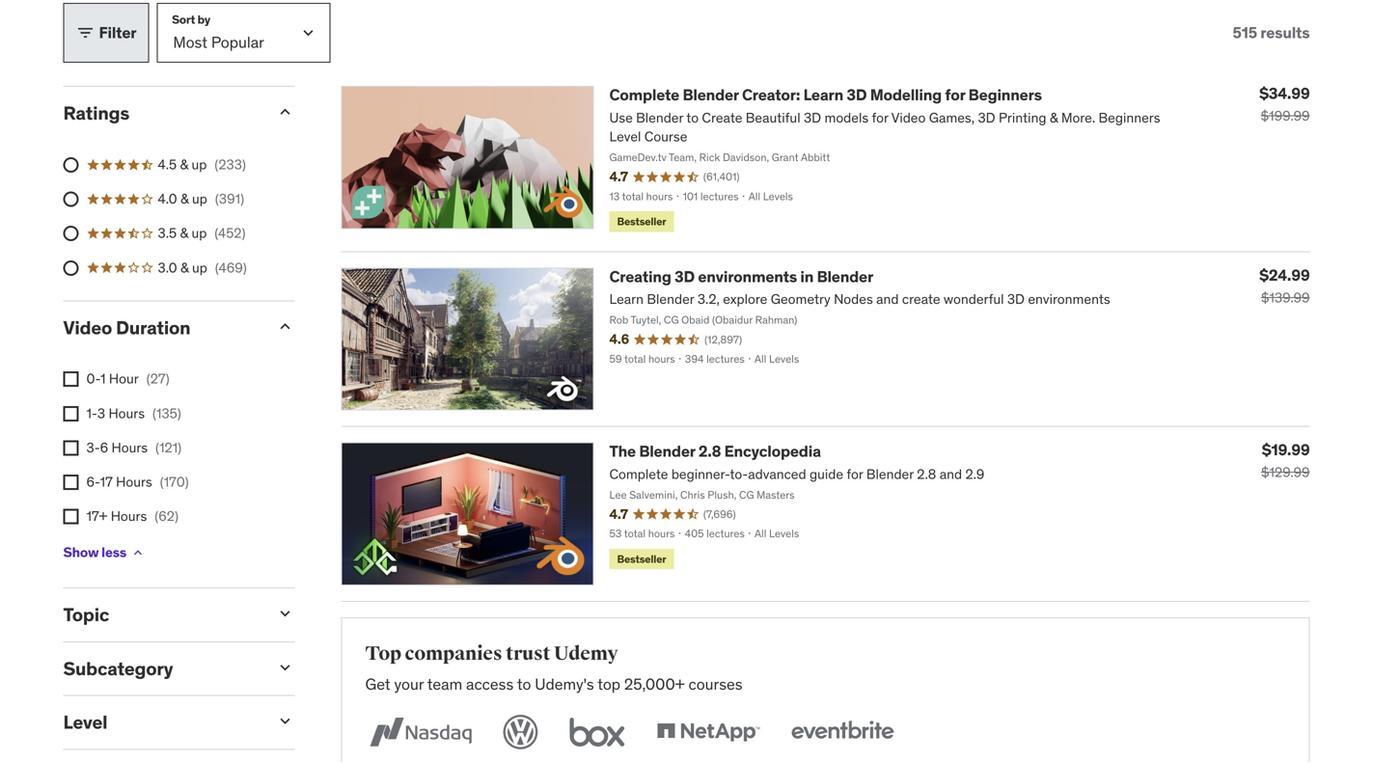 Task type: vqa. For each thing, say whether or not it's contained in the screenshot.
lifetime
no



Task type: locate. For each thing, give the bounding box(es) containing it.
small image
[[276, 102, 295, 122], [276, 317, 295, 336], [276, 604, 295, 624], [276, 712, 295, 731]]

6-
[[86, 473, 100, 491]]

up left (452) on the left top of page
[[192, 225, 207, 242]]

515
[[1233, 23, 1257, 43]]

3 xsmall image from the top
[[63, 475, 79, 490]]

xsmall image left 0-
[[63, 372, 79, 387]]

udemy's
[[535, 675, 594, 694]]

1 xsmall image from the top
[[63, 406, 79, 422]]

creating 3d environments in blender link
[[609, 267, 874, 287]]

access
[[466, 675, 514, 694]]

$139.99
[[1261, 289, 1310, 306]]

up for 3.5 & up
[[192, 225, 207, 242]]

0 horizontal spatial 3d
[[675, 267, 695, 287]]

4.5 & up (233)
[[158, 156, 246, 173]]

up for 4.0 & up
[[192, 190, 207, 208]]

$19.99 $129.99
[[1261, 440, 1310, 481]]

blender left creator:
[[683, 85, 739, 105]]

for
[[945, 85, 965, 105]]

small image
[[76, 23, 95, 43], [276, 658, 295, 677]]

(469)
[[215, 259, 247, 276]]

515 results
[[1233, 23, 1310, 43]]

level
[[63, 711, 107, 734]]

515 results status
[[1233, 23, 1310, 43]]

0 vertical spatial 3d
[[847, 85, 867, 105]]

(135)
[[153, 405, 181, 422]]

small image left get
[[276, 658, 295, 677]]

3d right creating
[[675, 267, 695, 287]]

1 vertical spatial blender
[[817, 267, 874, 287]]

to
[[517, 675, 531, 694]]

0 vertical spatial xsmall image
[[63, 372, 79, 387]]

hours right 17+ in the bottom of the page
[[111, 508, 147, 525]]

video duration
[[63, 316, 191, 339]]

learn
[[804, 85, 844, 105]]

up left (469)
[[192, 259, 207, 276]]

up for 3.0 & up
[[192, 259, 207, 276]]

0 vertical spatial small image
[[76, 23, 95, 43]]

up for 4.5 & up
[[192, 156, 207, 173]]

&
[[180, 156, 188, 173], [181, 190, 189, 208], [180, 225, 188, 242], [181, 259, 189, 276]]

(121)
[[155, 439, 182, 456]]

2 xsmall image from the top
[[63, 440, 79, 456]]

blender
[[683, 85, 739, 105], [817, 267, 874, 287], [639, 442, 695, 461]]

1 vertical spatial small image
[[276, 658, 295, 677]]

duration
[[116, 316, 191, 339]]

box image
[[565, 711, 630, 754]]

xsmall image for 3-
[[63, 440, 79, 456]]

& right 3.0
[[181, 259, 189, 276]]

subcategory button
[[63, 657, 260, 680]]

4.5
[[158, 156, 177, 173]]

small image inside the filter button
[[76, 23, 95, 43]]

creating
[[609, 267, 671, 287]]

(27)
[[146, 370, 169, 388]]

xsmall image
[[63, 406, 79, 422], [63, 440, 79, 456], [63, 475, 79, 490], [63, 509, 79, 525]]

level button
[[63, 711, 260, 734]]

hours
[[109, 405, 145, 422], [112, 439, 148, 456], [116, 473, 152, 491], [111, 508, 147, 525]]

beginners
[[969, 85, 1042, 105]]

courses
[[689, 675, 743, 694]]

hours right the 6 on the left bottom of page
[[112, 439, 148, 456]]

xsmall image left 6-
[[63, 475, 79, 490]]

hours for 6-17 hours
[[116, 473, 152, 491]]

3d
[[847, 85, 867, 105], [675, 267, 695, 287]]

1 horizontal spatial xsmall image
[[130, 545, 146, 561]]

2 vertical spatial blender
[[639, 442, 695, 461]]

0-1 hour (27)
[[86, 370, 169, 388]]

1 vertical spatial xsmall image
[[130, 545, 146, 561]]

up left the (233)
[[192, 156, 207, 173]]

topic button
[[63, 603, 260, 626]]

show less
[[63, 544, 126, 561]]

blender left 2.8
[[639, 442, 695, 461]]

& right 4.0
[[181, 190, 189, 208]]

filter button
[[63, 3, 149, 63]]

0 horizontal spatial small image
[[76, 23, 95, 43]]

1 vertical spatial 3d
[[675, 267, 695, 287]]

small image for topic
[[276, 604, 295, 624]]

nasdaq image
[[365, 711, 476, 754]]

xsmall image left 3-
[[63, 440, 79, 456]]

video duration button
[[63, 316, 260, 339]]

xsmall image right less
[[130, 545, 146, 561]]

blender right in
[[817, 267, 874, 287]]

blender for encyclopedia
[[639, 442, 695, 461]]

small image for ratings
[[276, 102, 295, 122]]

up left (391)
[[192, 190, 207, 208]]

3 small image from the top
[[276, 604, 295, 624]]

4 small image from the top
[[276, 712, 295, 731]]

$24.99
[[1260, 265, 1310, 285]]

hours right 3
[[109, 405, 145, 422]]

modelling
[[870, 85, 942, 105]]

2.8
[[699, 442, 721, 461]]

the blender 2.8 encyclopedia link
[[609, 442, 821, 461]]

top
[[598, 675, 621, 694]]

4.0 & up (391)
[[158, 190, 244, 208]]

4.0
[[158, 190, 177, 208]]

& for 3.5
[[180, 225, 188, 242]]

$199.99
[[1261, 107, 1310, 125]]

subcategory
[[63, 657, 173, 680]]

ratings
[[63, 102, 129, 125]]

3-6 hours (121)
[[86, 439, 182, 456]]

0 vertical spatial blender
[[683, 85, 739, 105]]

xsmall image left 17+ in the bottom of the page
[[63, 509, 79, 525]]

show less button
[[63, 534, 146, 572]]

small image left filter at top left
[[76, 23, 95, 43]]

xsmall image left 1-
[[63, 406, 79, 422]]

xsmall image
[[63, 372, 79, 387], [130, 545, 146, 561]]

hours right the 17
[[116, 473, 152, 491]]

4 xsmall image from the top
[[63, 509, 79, 525]]

2 small image from the top
[[276, 317, 295, 336]]

17
[[100, 473, 113, 491]]

0-
[[86, 370, 100, 388]]

up
[[192, 156, 207, 173], [192, 190, 207, 208], [192, 225, 207, 242], [192, 259, 207, 276]]

hour
[[109, 370, 139, 388]]

& right 4.5 on the top left
[[180, 156, 188, 173]]

team
[[427, 675, 462, 694]]

(62)
[[155, 508, 178, 525]]

1 small image from the top
[[276, 102, 295, 122]]

3d right learn
[[847, 85, 867, 105]]

3-
[[86, 439, 100, 456]]

& right 3.5
[[180, 225, 188, 242]]



Task type: describe. For each thing, give the bounding box(es) containing it.
video
[[63, 316, 112, 339]]

17+ hours (62)
[[86, 508, 178, 525]]

& for 4.5
[[180, 156, 188, 173]]

17+
[[86, 508, 107, 525]]

results
[[1261, 23, 1310, 43]]

complete blender creator: learn 3d modelling for beginners
[[609, 85, 1042, 105]]

(452)
[[215, 225, 246, 242]]

1 horizontal spatial small image
[[276, 658, 295, 677]]

eventbrite image
[[787, 711, 898, 754]]

the blender 2.8 encyclopedia
[[609, 442, 821, 461]]

xsmall image for 1-
[[63, 406, 79, 422]]

& for 3.0
[[181, 259, 189, 276]]

$19.99
[[1262, 440, 1310, 460]]

1
[[100, 370, 106, 388]]

$34.99
[[1260, 84, 1310, 103]]

$34.99 $199.99
[[1260, 84, 1310, 125]]

creating 3d environments in blender
[[609, 267, 874, 287]]

small image for video duration
[[276, 317, 295, 336]]

filter
[[99, 23, 136, 43]]

$24.99 $139.99
[[1260, 265, 1310, 306]]

complete blender creator: learn 3d modelling for beginners link
[[609, 85, 1042, 105]]

6-17 hours (170)
[[86, 473, 189, 491]]

blender for learn
[[683, 85, 739, 105]]

xsmall image inside show less button
[[130, 545, 146, 561]]

ratings button
[[63, 102, 260, 125]]

3.0 & up (469)
[[158, 259, 247, 276]]

0 horizontal spatial xsmall image
[[63, 372, 79, 387]]

volkswagen image
[[499, 711, 542, 754]]

the
[[609, 442, 636, 461]]

complete
[[609, 85, 680, 105]]

trust
[[506, 642, 550, 666]]

(391)
[[215, 190, 244, 208]]

& for 4.0
[[181, 190, 189, 208]]

$129.99
[[1261, 464, 1310, 481]]

xsmall image for 6-
[[63, 475, 79, 490]]

hours for 1-3 hours
[[109, 405, 145, 422]]

3.5
[[158, 225, 177, 242]]

less
[[102, 544, 126, 561]]

1-3 hours (135)
[[86, 405, 181, 422]]

creator:
[[742, 85, 800, 105]]

netapp image
[[653, 711, 764, 754]]

(233)
[[215, 156, 246, 173]]

(170)
[[160, 473, 189, 491]]

3
[[97, 405, 105, 422]]

in
[[800, 267, 814, 287]]

hours for 3-6 hours
[[112, 439, 148, 456]]

3.0
[[158, 259, 177, 276]]

1-
[[86, 405, 97, 422]]

top
[[365, 642, 401, 666]]

topic
[[63, 603, 109, 626]]

udemy
[[554, 642, 618, 666]]

get
[[365, 675, 391, 694]]

6
[[100, 439, 108, 456]]

show
[[63, 544, 99, 561]]

xsmall image for 17+
[[63, 509, 79, 525]]

companies
[[405, 642, 502, 666]]

top companies trust udemy get your team access to udemy's top 25,000+ courses
[[365, 642, 743, 694]]

your
[[394, 675, 424, 694]]

environments
[[698, 267, 797, 287]]

3.5 & up (452)
[[158, 225, 246, 242]]

encyclopedia
[[724, 442, 821, 461]]

small image for level
[[276, 712, 295, 731]]

25,000+
[[624, 675, 685, 694]]

1 horizontal spatial 3d
[[847, 85, 867, 105]]



